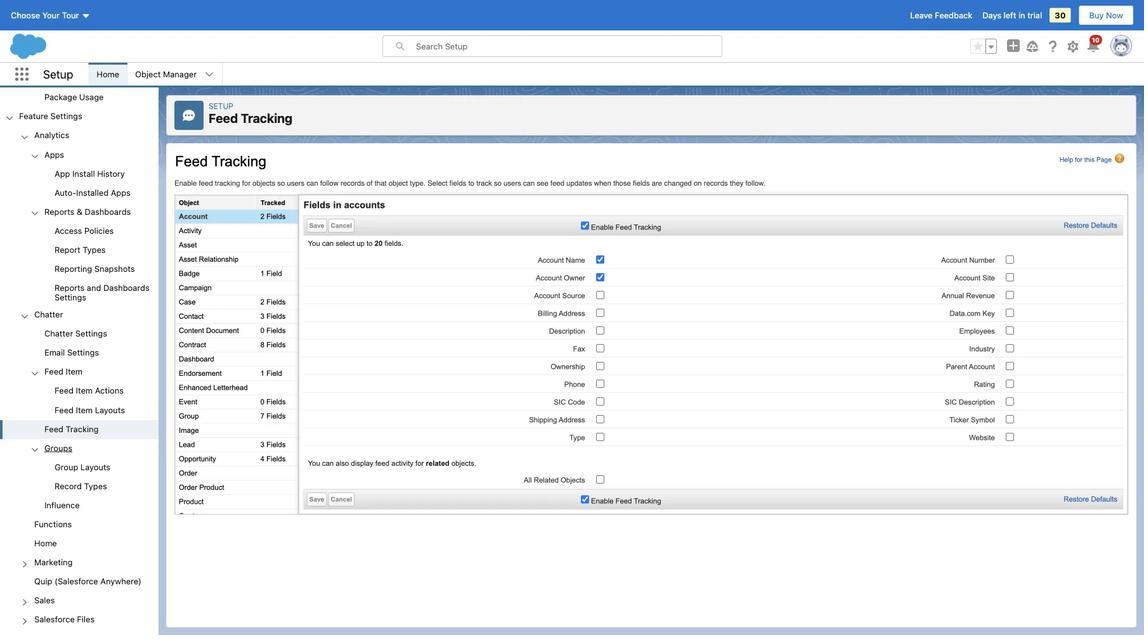 Task type: vqa. For each thing, say whether or not it's contained in the screenshot.
Process Builder's Process
no



Task type: describe. For each thing, give the bounding box(es) containing it.
auto-
[[55, 188, 76, 197]]

chatter for chatter link
[[34, 310, 63, 319]]

group
[[55, 462, 78, 472]]

chatter link
[[34, 310, 63, 321]]

influence link
[[44, 501, 80, 512]]

your
[[42, 10, 60, 20]]

package manager image
[[0, 69, 159, 89]]

in
[[1019, 10, 1025, 20]]

settings for email settings
[[67, 348, 99, 357]]

days
[[983, 10, 1001, 20]]

anywhere)
[[100, 577, 141, 586]]

group for reports & dashboards
[[0, 222, 159, 306]]

settings inside the "reports and dashboards settings"
[[55, 293, 86, 302]]

groups link
[[44, 443, 72, 455]]

group for groups
[[0, 459, 159, 497]]

object manager link
[[128, 63, 204, 86]]

leave
[[910, 10, 933, 20]]

choose your tour
[[11, 10, 79, 20]]

quip (salesforce anywhere) link
[[34, 577, 141, 588]]

leave feedback link
[[910, 10, 972, 20]]

apps tree item
[[0, 146, 159, 203]]

setup link
[[209, 101, 233, 110]]

feed for feed tracking
[[44, 424, 63, 434]]

email settings
[[44, 348, 99, 357]]

reports and dashboards settings link
[[55, 283, 159, 302]]

now
[[1106, 10, 1123, 20]]

settings for feature settings
[[50, 111, 82, 121]]

salesforce files link
[[34, 615, 95, 626]]

record types link
[[55, 481, 107, 493]]

actions
[[95, 386, 124, 396]]

sales
[[34, 596, 55, 605]]

and
[[87, 283, 101, 293]]

manager
[[163, 69, 197, 79]]

package
[[44, 92, 77, 102]]

feed item actions
[[55, 386, 124, 396]]

auto-installed apps link
[[55, 188, 131, 199]]

30
[[1055, 10, 1066, 20]]

influence
[[44, 501, 80, 510]]

app install history
[[55, 169, 125, 178]]

item for actions
[[76, 386, 93, 396]]

reports & dashboards tree item
[[0, 203, 159, 306]]

feature
[[19, 111, 48, 121]]

feed for feed item layouts
[[55, 405, 74, 415]]

files
[[77, 615, 95, 625]]

feed for feed item actions
[[55, 386, 74, 396]]

feed item tree item
[[0, 363, 159, 420]]

tour
[[62, 10, 79, 20]]

feed item actions link
[[55, 386, 124, 398]]

item for layouts
[[76, 405, 93, 415]]

group for feature settings
[[0, 127, 159, 636]]

home inside the feature settings tree item
[[34, 539, 57, 548]]

quip
[[34, 577, 52, 586]]

feed for feed item
[[44, 367, 63, 377]]

10
[[1092, 36, 1100, 43]]

feed inside setup feed tracking
[[209, 111, 238, 126]]

report
[[55, 245, 80, 254]]

functions link
[[34, 520, 72, 531]]

salesforce
[[34, 615, 75, 625]]

usage
[[79, 92, 104, 102]]

record
[[55, 481, 82, 491]]

reports & dashboards link
[[44, 207, 131, 218]]

group for apps
[[0, 165, 159, 203]]

left
[[1004, 10, 1016, 20]]

settings for chatter settings
[[75, 329, 107, 338]]

access
[[55, 226, 82, 235]]

0 vertical spatial apps
[[44, 150, 64, 159]]

layouts inside groups "tree item"
[[80, 462, 110, 472]]

object
[[135, 69, 161, 79]]

email settings link
[[44, 348, 99, 359]]

&
[[77, 207, 82, 216]]

access policies
[[55, 226, 114, 235]]

choose your tour button
[[10, 5, 91, 25]]

reports for reports and dashboards settings
[[55, 283, 85, 293]]

layouts inside 'link'
[[95, 405, 125, 415]]

dashboards for reports & dashboards
[[85, 207, 131, 216]]

chatter for chatter settings
[[44, 329, 73, 338]]

reports and dashboards settings
[[55, 283, 149, 302]]

policies
[[84, 226, 114, 235]]

group for analytics
[[0, 146, 159, 306]]

group layouts
[[55, 462, 110, 472]]

buy now
[[1089, 10, 1123, 20]]

record types
[[55, 481, 107, 491]]

snapshots
[[94, 264, 135, 274]]

reporting snapshots
[[55, 264, 135, 274]]



Task type: locate. For each thing, give the bounding box(es) containing it.
feed item layouts
[[55, 405, 125, 415]]

home up usage
[[97, 69, 119, 79]]

item
[[66, 367, 83, 377], [76, 386, 93, 396], [76, 405, 93, 415]]

layouts up record types
[[80, 462, 110, 472]]

1 horizontal spatial setup
[[209, 101, 233, 110]]

0 vertical spatial reports
[[44, 207, 74, 216]]

settings up email settings
[[75, 329, 107, 338]]

0 vertical spatial chatter
[[34, 310, 63, 319]]

1 vertical spatial chatter
[[44, 329, 73, 338]]

quip (salesforce anywhere)
[[34, 577, 141, 586]]

package usage group
[[0, 50, 159, 108]]

auto-installed apps
[[55, 188, 131, 197]]

types inside groups "tree item"
[[84, 481, 107, 491]]

functions
[[34, 520, 72, 529]]

feed inside feed tracking link
[[44, 424, 63, 434]]

feed inside 'link'
[[55, 405, 74, 415]]

feed item
[[44, 367, 83, 377]]

types up reporting snapshots
[[83, 245, 106, 254]]

group containing group layouts
[[0, 459, 159, 497]]

reporting snapshots link
[[55, 264, 135, 276]]

feed down feed item link
[[55, 386, 74, 396]]

report types
[[55, 245, 106, 254]]

feature settings tree item
[[0, 108, 159, 636]]

analytics
[[34, 130, 69, 140]]

item down feed item actions "link"
[[76, 405, 93, 415]]

1 vertical spatial home link
[[34, 539, 57, 550]]

marketing link
[[34, 558, 73, 569]]

days left in trial
[[983, 10, 1042, 20]]

layouts down actions
[[95, 405, 125, 415]]

groups tree item
[[0, 439, 159, 497]]

2 vertical spatial item
[[76, 405, 93, 415]]

package usage
[[44, 92, 104, 102]]

types for record types
[[84, 481, 107, 491]]

types
[[83, 245, 106, 254], [84, 481, 107, 491]]

access policies link
[[55, 226, 114, 237]]

install
[[72, 169, 95, 178]]

1 vertical spatial tracking
[[66, 424, 99, 434]]

10 button
[[1086, 35, 1102, 54]]

1 vertical spatial reports
[[55, 283, 85, 293]]

reports inside reports & dashboards link
[[44, 207, 74, 216]]

marketing
[[34, 558, 73, 567]]

app install history link
[[55, 169, 125, 180]]

history
[[97, 169, 125, 178]]

Search Setup text field
[[416, 36, 722, 56]]

app
[[55, 169, 70, 178]]

feed inside feed item actions "link"
[[55, 386, 74, 396]]

item inside 'link'
[[76, 405, 93, 415]]

groups
[[44, 443, 72, 453]]

0 vertical spatial item
[[66, 367, 83, 377]]

settings left and
[[55, 293, 86, 302]]

reports down "auto-"
[[44, 207, 74, 216]]

0 horizontal spatial setup
[[43, 67, 73, 81]]

0 vertical spatial types
[[83, 245, 106, 254]]

analytics link
[[34, 130, 69, 142]]

installed
[[76, 188, 109, 197]]

0 vertical spatial layouts
[[95, 405, 125, 415]]

1 vertical spatial dashboards
[[103, 283, 149, 293]]

setup
[[43, 67, 73, 81], [209, 101, 233, 110]]

feed inside feed item link
[[44, 367, 63, 377]]

dashboards inside the "reports and dashboards settings"
[[103, 283, 149, 293]]

feed down setup link
[[209, 111, 238, 126]]

setup for setup feed tracking
[[209, 101, 233, 110]]

feed down 'email'
[[44, 367, 63, 377]]

1 vertical spatial setup
[[209, 101, 233, 110]]

0 horizontal spatial apps
[[44, 150, 64, 159]]

0 vertical spatial home
[[97, 69, 119, 79]]

apps down history
[[111, 188, 131, 197]]

settings down chatter settings link
[[67, 348, 99, 357]]

group
[[970, 39, 997, 54], [0, 127, 159, 636], [0, 146, 159, 306], [0, 165, 159, 203], [0, 222, 159, 306], [0, 325, 159, 516], [0, 382, 159, 420], [0, 459, 159, 497]]

item inside "link"
[[76, 386, 93, 396]]

feed tracking
[[44, 424, 99, 434]]

feed item link
[[44, 367, 83, 378]]

home down functions link
[[34, 539, 57, 548]]

group layouts link
[[55, 462, 110, 474]]

tracking inside tree item
[[66, 424, 99, 434]]

reports
[[44, 207, 74, 216], [55, 283, 85, 293]]

feed up groups
[[44, 424, 63, 434]]

reporting
[[55, 264, 92, 274]]

chatter tree item
[[0, 306, 159, 516]]

1 vertical spatial home
[[34, 539, 57, 548]]

tracking inside setup feed tracking
[[241, 111, 293, 126]]

1 vertical spatial apps
[[111, 188, 131, 197]]

dashboards down snapshots
[[103, 283, 149, 293]]

1 vertical spatial types
[[84, 481, 107, 491]]

reports & dashboards
[[44, 207, 131, 216]]

apps inside "link"
[[111, 188, 131, 197]]

group containing feed item actions
[[0, 382, 159, 420]]

settings
[[50, 111, 82, 121], [55, 293, 86, 302], [75, 329, 107, 338], [67, 348, 99, 357]]

0 vertical spatial home link
[[89, 63, 127, 86]]

email
[[44, 348, 65, 357]]

feedback
[[935, 10, 972, 20]]

1 horizontal spatial home
[[97, 69, 119, 79]]

leave feedback
[[910, 10, 972, 20]]

1 vertical spatial layouts
[[80, 462, 110, 472]]

group containing analytics
[[0, 127, 159, 636]]

setup for setup
[[43, 67, 73, 81]]

feature settings link
[[19, 111, 82, 123]]

0 horizontal spatial home link
[[34, 539, 57, 550]]

1 horizontal spatial apps
[[111, 188, 131, 197]]

package usage link
[[44, 92, 104, 104]]

types for report types
[[83, 245, 106, 254]]

(salesforce
[[55, 577, 98, 586]]

group containing access policies
[[0, 222, 159, 306]]

analytics tree item
[[0, 127, 159, 306]]

dashboards for reports and dashboards settings
[[103, 283, 149, 293]]

0 vertical spatial setup
[[43, 67, 73, 81]]

1 vertical spatial item
[[76, 386, 93, 396]]

salesforce files
[[34, 615, 95, 625]]

report types link
[[55, 245, 106, 256]]

feed tracking link
[[44, 424, 99, 436]]

1 horizontal spatial home link
[[89, 63, 127, 86]]

apps down analytics link at left
[[44, 150, 64, 159]]

choose
[[11, 10, 40, 20]]

chatter up chatter settings
[[34, 310, 63, 319]]

tracking
[[241, 111, 293, 126], [66, 424, 99, 434]]

reports for reports & dashboards
[[44, 207, 74, 216]]

setup feed tracking
[[209, 101, 293, 126]]

dashboards
[[85, 207, 131, 216], [103, 283, 149, 293]]

home link
[[89, 63, 127, 86], [34, 539, 57, 550]]

settings down package usage link
[[50, 111, 82, 121]]

sales link
[[34, 596, 55, 607]]

1 horizontal spatial tracking
[[241, 111, 293, 126]]

types down group layouts link at the left
[[84, 481, 107, 491]]

item up feed item layouts
[[76, 386, 93, 396]]

buy
[[1089, 10, 1104, 20]]

group containing chatter settings
[[0, 325, 159, 516]]

0 horizontal spatial home
[[34, 539, 57, 548]]

item down "email settings" link
[[66, 367, 83, 377]]

dashboards up policies
[[85, 207, 131, 216]]

feed tracking tree item
[[0, 420, 159, 439]]

home link up marketing
[[34, 539, 57, 550]]

setup inside setup feed tracking
[[209, 101, 233, 110]]

group containing apps
[[0, 146, 159, 306]]

group containing app install history
[[0, 165, 159, 203]]

apps link
[[44, 150, 64, 161]]

home link up usage
[[89, 63, 127, 86]]

group for feed item
[[0, 382, 159, 420]]

0 vertical spatial dashboards
[[85, 207, 131, 216]]

0 horizontal spatial tracking
[[66, 424, 99, 434]]

reports inside the "reports and dashboards settings"
[[55, 283, 85, 293]]

chatter up 'email'
[[44, 329, 73, 338]]

0 vertical spatial tracking
[[241, 111, 293, 126]]

buy now button
[[1079, 5, 1134, 25]]

feature settings
[[19, 111, 82, 121]]

types inside reports & dashboards tree item
[[83, 245, 106, 254]]

feed up feed tracking on the left of the page
[[55, 405, 74, 415]]

object manager
[[135, 69, 197, 79]]

chatter settings link
[[44, 329, 107, 340]]

chatter settings
[[44, 329, 107, 338]]

feed item layouts link
[[55, 405, 125, 417]]

reports down reporting
[[55, 283, 85, 293]]

group for chatter
[[0, 325, 159, 516]]

trial
[[1028, 10, 1042, 20]]



